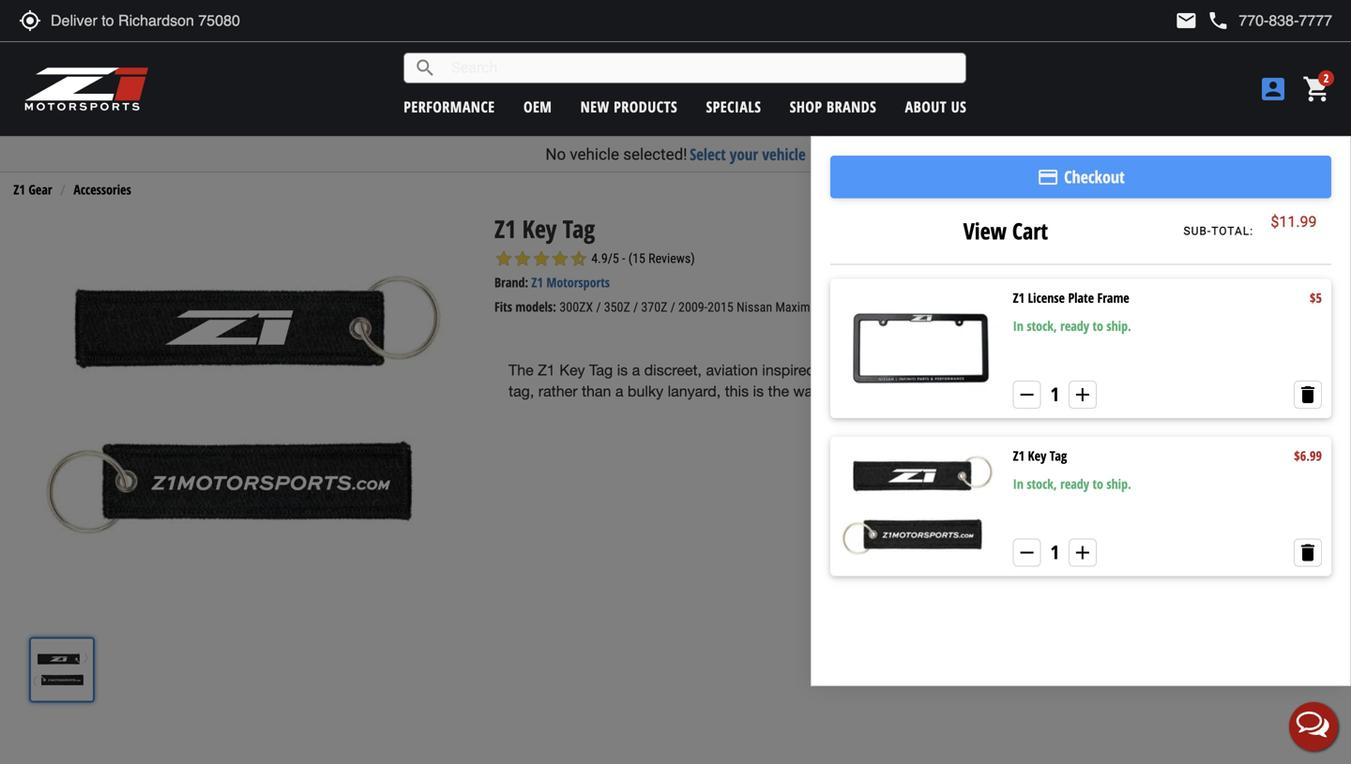 Task type: vqa. For each thing, say whether or not it's contained in the screenshot.
the Clip
no



Task type: locate. For each thing, give the bounding box(es) containing it.
tag up star_half
[[563, 212, 595, 245]]

like
[[891, 362, 913, 379]]

is
[[617, 362, 628, 379], [753, 383, 764, 400]]

price:
[[1057, 481, 1086, 499]]

if
[[849, 362, 858, 379]]

2 vertical spatial in stock, ready to ship.
[[1013, 476, 1132, 493]]

specials
[[706, 97, 761, 117]]

remove
[[1016, 384, 1039, 407], [1016, 542, 1039, 565]]

1 vertical spatial key
[[560, 362, 585, 379]]

stock, for tag
[[1027, 476, 1057, 493]]

in stock, ready to ship. up price: $6.99
[[1057, 442, 1197, 463]]

1 vertical spatial 1
[[1051, 540, 1059, 566]]

z1 gear link
[[14, 181, 52, 199]]

to left go!
[[825, 383, 838, 400]]

performance link
[[404, 97, 495, 117]]

300zx
[[560, 300, 593, 316]]

stock,
[[1027, 317, 1057, 335], [1073, 442, 1108, 463], [1027, 476, 1057, 493]]

1 horizontal spatial vehicle
[[762, 144, 806, 165]]

to right add
[[1197, 575, 1211, 598]]

z1 for z1 key tag
[[1013, 447, 1025, 465]]

key inside z1 key tag link
[[1028, 447, 1047, 465]]

2 vertical spatial in
[[1013, 476, 1024, 493]]

to right the price:
[[1093, 476, 1104, 493]]

key for z1 key tag
[[1028, 447, 1047, 465]]

in stock, ready to ship. down z1 key tag
[[1013, 476, 1132, 493]]

2 vertical spatial ship.
[[1107, 476, 1132, 493]]

2 vertical spatial stock,
[[1027, 476, 1057, 493]]

2 1 from the top
[[1051, 540, 1059, 566]]

1 vertical spatial delete
[[1297, 542, 1320, 565]]

/ left 350z
[[596, 300, 601, 316]]

aviation
[[706, 362, 758, 379]]

2 horizontal spatial /
[[671, 300, 676, 316]]

key inside the z1 key tag star star star star star_half 4.9/5 - (15 reviews) brand: z1 motorsports fits models: 300zx / 350z / 370z / 2009-2015 nissan maxima...
[[522, 212, 557, 245]]

ready
[[1061, 317, 1090, 335], [1111, 442, 1145, 463], [1061, 476, 1090, 493]]

0 vertical spatial ready
[[1061, 317, 1090, 335]]

2 vertical spatial key
[[1028, 447, 1047, 465]]

1 horizontal spatial key
[[560, 362, 585, 379]]

z1 key tag
[[1013, 447, 1067, 465]]

in down z1 license plate frame
[[1013, 317, 1024, 335]]

nissan
[[737, 300, 773, 316]]

1 horizontal spatial /
[[633, 300, 638, 316]]

ready down z1 license plate frame link
[[1061, 317, 1090, 335]]

is up the 'bulky'
[[617, 362, 628, 379]]

0 horizontal spatial the
[[509, 362, 534, 379]]

1 horizontal spatial $6.99
[[1295, 447, 1322, 465]]

add down the price:
[[1072, 542, 1094, 565]]

add
[[1167, 575, 1193, 598]]

0 vertical spatial tag
[[563, 212, 595, 245]]

2 remove from the top
[[1016, 542, 1039, 565]]

ship. for z1 key tag
[[1107, 476, 1132, 493]]

ready for tag
[[1061, 476, 1090, 493]]

stock, down license
[[1027, 317, 1057, 335]]

0 horizontal spatial key
[[522, 212, 557, 245]]

cart right add
[[1215, 575, 1242, 598]]

1 down (learn
[[1051, 382, 1059, 407]]

1 / from the left
[[596, 300, 601, 316]]

1 horizontal spatial cart
[[1215, 575, 1242, 598]]

2 delete from the top
[[1297, 542, 1320, 565]]

in stock, ready to ship.
[[1013, 317, 1132, 335], [1057, 442, 1197, 463], [1013, 476, 1132, 493]]

in stock, ready to ship. down z1 license plate frame link
[[1013, 317, 1132, 335]]

add for tag
[[1072, 542, 1094, 565]]

$5
[[1310, 289, 1322, 307]]

rather
[[538, 383, 578, 400]]

/
[[596, 300, 601, 316], [633, 300, 638, 316], [671, 300, 676, 316]]

a up the 'bulky'
[[632, 362, 640, 379]]

account_box link
[[1254, 74, 1293, 104]]

vehicle right the your
[[762, 144, 806, 165]]

0 horizontal spatial a
[[616, 383, 624, 400]]

you
[[862, 362, 886, 379]]

/ right 370z
[[671, 300, 676, 316]]

370z
[[641, 300, 668, 316]]

cart right view
[[1013, 216, 1048, 246]]

0 vertical spatial cart
[[1013, 216, 1048, 246]]

tag
[[563, 212, 595, 245], [589, 362, 613, 379], [1050, 447, 1067, 465]]

phone link
[[1207, 9, 1333, 32]]

2 vertical spatial ready
[[1061, 476, 1090, 493]]

(learn more about the ultimate frontier giveaway)
[[1057, 365, 1287, 381]]

z1 motorsports logo image
[[23, 66, 150, 113]]

ready up price: $6.99
[[1111, 442, 1145, 463]]

stock, down z1 key tag link
[[1027, 476, 1057, 493]]

in up the price:
[[1057, 442, 1069, 463]]

0 vertical spatial delete
[[1297, 384, 1320, 407]]

the left ultimate
[[1144, 365, 1159, 381]]

in for z1 key tag
[[1013, 476, 1024, 493]]

the up tag,
[[509, 362, 534, 379]]

0 horizontal spatial vehicle
[[570, 145, 619, 164]]

star
[[495, 250, 513, 269], [513, 250, 532, 269], [532, 250, 551, 269], [551, 250, 570, 269]]

about
[[905, 97, 947, 117], [1114, 365, 1141, 381]]

350z
[[604, 300, 630, 316]]

1 vertical spatial remove
[[1016, 542, 1039, 565]]

1 horizontal spatial a
[[632, 362, 640, 379]]

tag up the price:
[[1050, 447, 1067, 465]]

1 add from the top
[[1072, 384, 1094, 407]]

license
[[1028, 289, 1065, 307]]

key inside 'the z1 key tag is a discreet, aviation inspired tag. if you like a simple key tag, rather than a bulky lanyard, this is the way to go!'
[[560, 362, 585, 379]]

/ right 350z
[[633, 300, 638, 316]]

in stock, ready to ship. for plate
[[1013, 317, 1132, 335]]

ship. right the price:
[[1107, 476, 1132, 493]]

delete for $5
[[1297, 384, 1320, 407]]

0 horizontal spatial cart
[[1013, 216, 1048, 246]]

0 horizontal spatial is
[[617, 362, 628, 379]]

1 delete from the top
[[1297, 384, 1320, 407]]

1 vertical spatial ship.
[[1164, 442, 1193, 463]]

accessories link
[[74, 181, 131, 199]]

than
[[582, 383, 611, 400]]

ship. down ultimate
[[1164, 442, 1193, 463]]

delete
[[1297, 384, 1320, 407], [1297, 542, 1320, 565]]

products
[[614, 97, 678, 117]]

view cart menu
[[811, 136, 1351, 687]]

1 remove from the top
[[1016, 384, 1039, 407]]

go!
[[842, 383, 863, 400]]

add_shopping_cart
[[1140, 576, 1162, 598]]

in
[[1013, 317, 1024, 335], [1057, 442, 1069, 463], [1013, 476, 1024, 493]]

inspired
[[762, 362, 816, 379]]

a
[[632, 362, 640, 379], [917, 362, 925, 379], [616, 383, 624, 400]]

to
[[1093, 317, 1104, 335], [825, 383, 838, 400], [1148, 442, 1161, 463], [1093, 476, 1104, 493], [1197, 575, 1211, 598]]

view cart
[[964, 216, 1048, 246]]

giveaway)
[[1241, 365, 1287, 381]]

to down the '(learn more about the ultimate frontier giveaway)'
[[1148, 442, 1161, 463]]

tag,
[[509, 383, 534, 400]]

mail
[[1175, 9, 1198, 32]]

the
[[509, 362, 534, 379], [1144, 365, 1159, 381]]

shopping_cart link
[[1298, 74, 1333, 104]]

z1 license plate frame
[[1013, 289, 1130, 307]]

1 vertical spatial tag
[[589, 362, 613, 379]]

shop brands
[[790, 97, 877, 117]]

1 vertical spatial add
[[1072, 542, 1094, 565]]

$6.99 inside view cart menu
[[1295, 447, 1322, 465]]

1
[[1051, 382, 1059, 407], [1051, 540, 1059, 566]]

1 vertical spatial is
[[753, 383, 764, 400]]

vehicle right no
[[570, 145, 619, 164]]

tag inside 'the z1 key tag is a discreet, aviation inspired tag. if you like a simple key tag, rather than a bulky lanyard, this is the way to go!'
[[589, 362, 613, 379]]

plate
[[1068, 289, 1094, 307]]

about us link
[[905, 97, 967, 117]]

z1 inside 'the z1 key tag is a discreet, aviation inspired tag. if you like a simple key tag, rather than a bulky lanyard, this is the way to go!'
[[538, 362, 555, 379]]

0 vertical spatial stock,
[[1027, 317, 1057, 335]]

1 1 from the top
[[1051, 382, 1059, 407]]

about left us
[[905, 97, 947, 117]]

a right like on the top right of the page
[[917, 362, 925, 379]]

2 / from the left
[[633, 300, 638, 316]]

0 vertical spatial remove
[[1016, 384, 1039, 407]]

$6.99
[[1295, 447, 1322, 465], [1095, 471, 1143, 502]]

0 vertical spatial $6.99
[[1295, 447, 1322, 465]]

0 vertical spatial in
[[1013, 317, 1024, 335]]

the
[[768, 383, 789, 400]]

tag inside view cart menu
[[1050, 447, 1067, 465]]

4.9/5 -
[[591, 251, 626, 267]]

tag up than on the bottom left of page
[[589, 362, 613, 379]]

z1 license plate frame image
[[835, 284, 1009, 414]]

add down (learn
[[1072, 384, 1094, 407]]

ready down z1 key tag
[[1061, 476, 1090, 493]]

0 vertical spatial in stock, ready to ship.
[[1013, 317, 1132, 335]]

ship. down frame
[[1107, 317, 1132, 335]]

2 add from the top
[[1072, 542, 1094, 565]]

is left the
[[753, 383, 764, 400]]

select your vehicle link
[[690, 144, 806, 165]]

shop brands link
[[790, 97, 877, 117]]

about right more
[[1114, 365, 1141, 381]]

to inside 'the z1 key tag is a discreet, aviation inspired tag. if you like a simple key tag, rather than a bulky lanyard, this is the way to go!'
[[825, 383, 838, 400]]

add
[[1072, 384, 1094, 407], [1072, 542, 1094, 565]]

0 vertical spatial is
[[617, 362, 628, 379]]

z1 for z1 gear
[[14, 181, 25, 199]]

1 vertical spatial $6.99
[[1095, 471, 1143, 502]]

no vehicle selected! select your vehicle
[[546, 144, 806, 165]]

0 vertical spatial 1
[[1051, 382, 1059, 407]]

0 horizontal spatial about
[[905, 97, 947, 117]]

stock, up price: $6.99
[[1073, 442, 1108, 463]]

in down z1 key tag
[[1013, 476, 1024, 493]]

1 horizontal spatial about
[[1114, 365, 1141, 381]]

a right than on the bottom left of page
[[616, 383, 624, 400]]

to down frame
[[1093, 317, 1104, 335]]

0 vertical spatial key
[[522, 212, 557, 245]]

2 horizontal spatial key
[[1028, 447, 1047, 465]]

tag inside the z1 key tag star star star star star_half 4.9/5 - (15 reviews) brand: z1 motorsports fits models: 300zx / 350z / 370z / 2009-2015 nissan maxima...
[[563, 212, 595, 245]]

1 vertical spatial in stock, ready to ship.
[[1057, 442, 1197, 463]]

2009-
[[679, 300, 708, 316]]

1 vertical spatial ready
[[1111, 442, 1145, 463]]

0 vertical spatial ship.
[[1107, 317, 1132, 335]]

0 horizontal spatial $6.99
[[1095, 471, 1143, 502]]

1 down the price:
[[1051, 540, 1059, 566]]

in stock, ready to ship. for tag
[[1013, 476, 1132, 493]]

2 vertical spatial tag
[[1050, 447, 1067, 465]]

us
[[951, 97, 967, 117]]

0 vertical spatial add
[[1072, 384, 1094, 407]]

0 horizontal spatial /
[[596, 300, 601, 316]]



Task type: describe. For each thing, give the bounding box(es) containing it.
no
[[546, 145, 566, 164]]

price: $6.99
[[1057, 471, 1143, 502]]

search
[[414, 57, 437, 79]]

lanyard,
[[668, 383, 721, 400]]

1 vertical spatial about
[[1114, 365, 1141, 381]]

sub-
[[1184, 225, 1212, 238]]

new products
[[581, 97, 678, 117]]

tag for z1 key tag
[[1050, 447, 1067, 465]]

view
[[964, 216, 1007, 246]]

z1 gear
[[14, 181, 52, 199]]

(learn
[[1057, 365, 1085, 381]]

mail phone
[[1175, 9, 1230, 32]]

4 star from the left
[[551, 250, 570, 269]]

discreet,
[[644, 362, 702, 379]]

my_location
[[19, 9, 41, 32]]

models:
[[516, 298, 556, 316]]

brand:
[[495, 274, 529, 292]]

1 star from the left
[[495, 250, 513, 269]]

maxima...
[[776, 300, 827, 316]]

brands
[[827, 97, 877, 117]]

simple
[[930, 362, 973, 379]]

1 vertical spatial in
[[1057, 442, 1069, 463]]

bulky
[[628, 383, 664, 400]]

1 vertical spatial cart
[[1215, 575, 1242, 598]]

motorsports
[[547, 274, 610, 292]]

add for plate
[[1072, 384, 1094, 407]]

0 vertical spatial about
[[905, 97, 947, 117]]

z1 for z1 license plate frame
[[1013, 289, 1025, 307]]

frontier
[[1203, 365, 1238, 381]]

z1 key tag image
[[835, 442, 1009, 572]]

z1 for z1 key tag star star star star star_half 4.9/5 - (15 reviews) brand: z1 motorsports fits models: 300zx / 350z / 370z / 2009-2015 nissan maxima...
[[495, 212, 516, 245]]

stock, for plate
[[1027, 317, 1057, 335]]

1 horizontal spatial the
[[1144, 365, 1159, 381]]

1 for key
[[1051, 540, 1059, 566]]

vehicle inside no vehicle selected! select your vehicle
[[570, 145, 619, 164]]

key for z1 key tag star star star star star_half 4.9/5 - (15 reviews) brand: z1 motorsports fits models: 300zx / 350z / 370z / 2009-2015 nissan maxima...
[[522, 212, 557, 245]]

mail link
[[1175, 9, 1198, 32]]

Search search field
[[437, 54, 966, 83]]

oem link
[[524, 97, 552, 117]]

payment checkout
[[1037, 166, 1125, 189]]

specials link
[[706, 97, 761, 117]]

selected!
[[623, 145, 688, 164]]

z1 license plate frame link
[[1013, 289, 1130, 308]]

tag for z1 key tag star star star star star_half 4.9/5 - (15 reviews) brand: z1 motorsports fits models: 300zx / 350z / 370z / 2009-2015 nissan maxima...
[[563, 212, 595, 245]]

select
[[690, 144, 726, 165]]

delete for $6.99
[[1297, 542, 1320, 565]]

accessories
[[74, 181, 131, 199]]

sub-total:
[[1184, 225, 1254, 238]]

2 star from the left
[[513, 250, 532, 269]]

add_shopping_cart add to cart
[[1140, 575, 1242, 598]]

new products link
[[581, 97, 678, 117]]

quantity:
[[1057, 382, 1106, 400]]

2 horizontal spatial a
[[917, 362, 925, 379]]

view cart link
[[831, 213, 1181, 250]]

ship. for z1 license plate frame
[[1107, 317, 1132, 335]]

remove for license
[[1016, 384, 1039, 407]]

tag.
[[820, 362, 845, 379]]

ready for plate
[[1061, 317, 1090, 335]]

shopping_cart
[[1303, 74, 1333, 104]]

z1 motorsports link
[[532, 274, 610, 292]]

the z1 key tag is a discreet, aviation inspired tag. if you like a simple key tag, rather than a bulky lanyard, this is the way to go!
[[509, 362, 1001, 400]]

frame
[[1098, 289, 1130, 307]]

gear
[[28, 181, 52, 199]]

phone
[[1207, 9, 1230, 32]]

1 vertical spatial stock,
[[1073, 442, 1108, 463]]

3 star from the left
[[532, 250, 551, 269]]

cart inside view cart link
[[1013, 216, 1048, 246]]

oem
[[524, 97, 552, 117]]

fits
[[495, 298, 512, 316]]

this
[[725, 383, 749, 400]]

new
[[581, 97, 610, 117]]

star_half
[[570, 250, 588, 269]]

key
[[978, 362, 1001, 379]]

way
[[794, 383, 821, 400]]

about us
[[905, 97, 967, 117]]

account_box
[[1259, 74, 1289, 104]]

total:
[[1212, 225, 1254, 238]]

the inside 'the z1 key tag is a discreet, aviation inspired tag. if you like a simple key tag, rather than a bulky lanyard, this is the way to go!'
[[509, 362, 534, 379]]

your
[[730, 144, 758, 165]]

remove for key
[[1016, 542, 1039, 565]]

performance
[[404, 97, 495, 117]]

z1 key tag star star star star star_half 4.9/5 - (15 reviews) brand: z1 motorsports fits models: 300zx / 350z / 370z / 2009-2015 nissan maxima...
[[495, 212, 827, 316]]

more
[[1088, 365, 1112, 381]]

ultimate
[[1162, 365, 1200, 381]]

1 horizontal spatial is
[[753, 383, 764, 400]]

checkout
[[1064, 166, 1125, 189]]

1 for license
[[1051, 382, 1059, 407]]

2015
[[708, 300, 734, 316]]

shop
[[790, 97, 823, 117]]

z1 key tag link
[[1013, 447, 1067, 466]]

3 / from the left
[[671, 300, 676, 316]]

in for z1 license plate frame
[[1013, 317, 1024, 335]]

payment
[[1037, 166, 1060, 189]]



